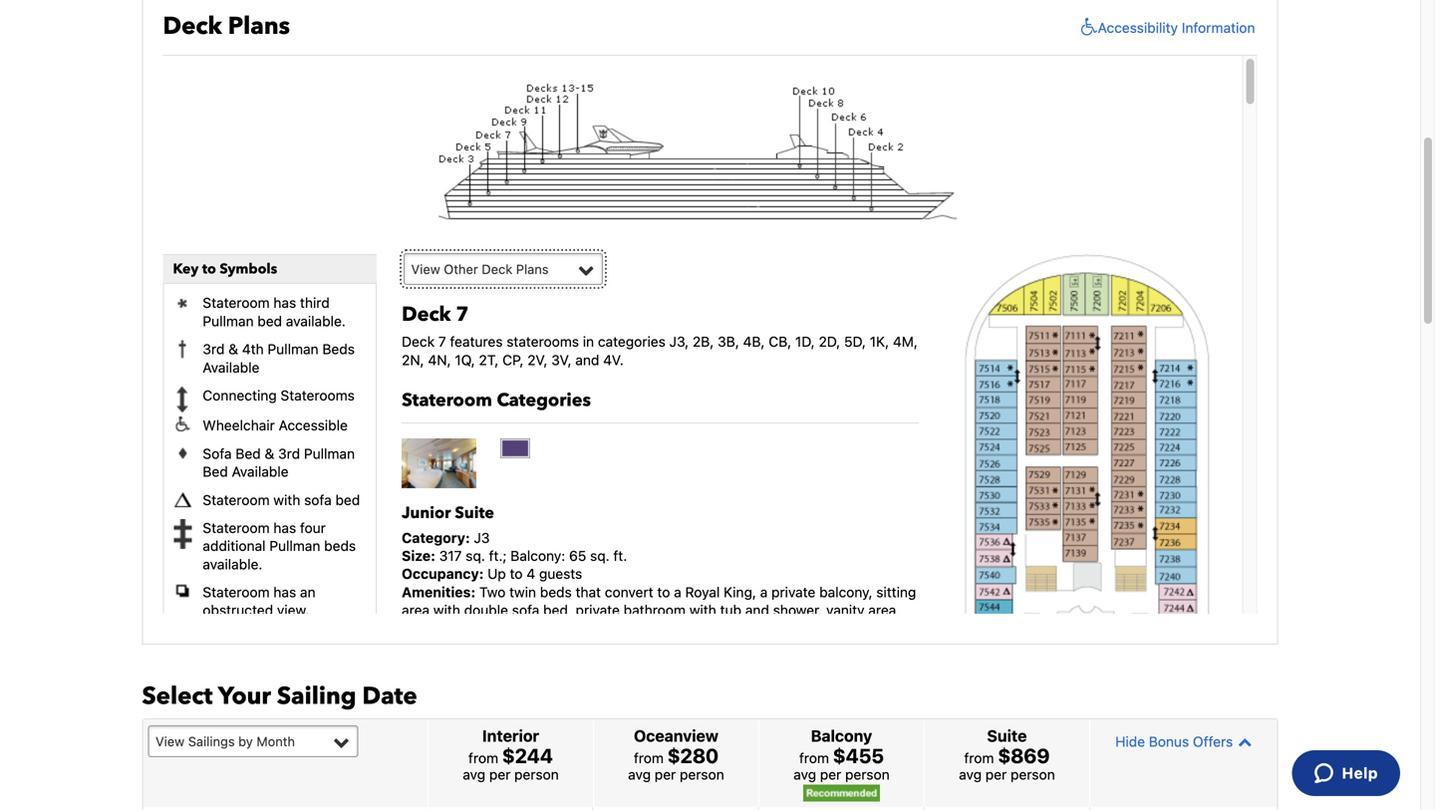 Task type: vqa. For each thing, say whether or not it's contained in the screenshot.
norwegian within The more information that we have concerning any special requirement you may have, the more prepared we are to meet your needs during your cruise. What works well for others may not meet your requirements. You are the best judge to know what works best for you so rather than assume what you need is the norm, you'll have a much more enjoyable cruise experience if you tell us what you need. We will work with you to try to meet all your reasonable needs for your cruise, but due to the nature of travel on a passenger cruise vessel, if advance notice is not given, Norwegian Cruise Line may not be able to provide you with what you need.
no



Task type: locate. For each thing, give the bounding box(es) containing it.
head,
[[607, 784, 643, 800]]

with up held
[[552, 765, 579, 782]]

an
[[300, 584, 316, 601]]

available
[[203, 359, 260, 376], [232, 464, 289, 480]]

lowered
[[689, 711, 740, 728], [789, 711, 839, 728], [402, 729, 452, 746], [765, 784, 816, 800]]

per for $455
[[820, 766, 842, 783]]

bar, down head,
[[604, 802, 628, 811]]

private down guests), on the left bottom of the page
[[439, 765, 483, 782]]

wider down the balcony
[[832, 747, 868, 764]]

deck
[[163, 10, 222, 43], [482, 262, 513, 277], [402, 301, 451, 329], [402, 334, 435, 350]]

0 horizontal spatial available.
[[203, 556, 263, 573]]

private
[[772, 584, 816, 601], [576, 602, 620, 619], [478, 711, 522, 728], [439, 765, 483, 782]]

beds down 1628.
[[699, 693, 731, 709]]

1 vertical spatial staterooms
[[534, 747, 606, 764]]

4n,
[[428, 352, 451, 368]]

also
[[480, 802, 506, 811]]

beds
[[324, 538, 356, 554], [540, 584, 572, 601], [699, 693, 731, 709]]

0 horizontal spatial additional
[[203, 538, 266, 554]]

to left 4
[[510, 566, 523, 582]]

2 from from the left
[[634, 750, 664, 766]]

1 horizontal spatial available.
[[286, 313, 346, 329]]

1 vertical spatial view
[[156, 734, 185, 749]]

1 vertical spatial available
[[232, 464, 289, 480]]

2 per from the left
[[655, 766, 676, 783]]

balcony, up (which
[[526, 711, 579, 728]]

per inside the suite from $869 avg per person
[[986, 766, 1007, 783]]

0 horizontal spatial 65
[[569, 548, 587, 564]]

2 horizontal spatial beds
[[699, 693, 731, 709]]

have up 1628.
[[709, 638, 739, 655]]

2 vertical spatial has
[[274, 584, 296, 601]]

door, up head,
[[622, 765, 655, 782]]

sq.
[[466, 548, 485, 564], [590, 548, 610, 564], [787, 657, 807, 673], [402, 675, 421, 691]]

65 up 'rods,' at the bottom right of the page
[[891, 657, 908, 673]]

beds down guests
[[540, 584, 572, 601]]

1 vertical spatial safe,
[[456, 729, 487, 746]]

twin up oceanview
[[668, 693, 695, 709]]

sailings
[[188, 734, 235, 749]]

1 vertical spatial royal
[[871, 693, 906, 709]]

&
[[229, 341, 238, 357], [265, 446, 274, 462]]

3 per from the left
[[820, 766, 842, 783]]

two up the into
[[638, 693, 665, 709]]

available. inside stateroom has four additional pullman beds available.
[[203, 556, 263, 573]]

1 horizontal spatial staterooms
[[402, 802, 476, 811]]

fold
[[823, 765, 847, 782]]

0 vertical spatial 7
[[456, 301, 469, 329]]

your
[[218, 680, 271, 713]]

sitting up area,
[[877, 584, 917, 601]]

0 vertical spatial &
[[229, 341, 238, 357]]

tv,
[[537, 620, 558, 637], [724, 802, 745, 811]]

balcony: down views.
[[832, 657, 887, 673]]

bed up 4th
[[258, 313, 282, 329]]

4 person from the left
[[1011, 766, 1055, 783]]

1 has from the top
[[274, 295, 296, 311]]

65 inside two twin beds that convert to a royal king, a private balcony, sitting area with double sofa bed, private bathroom with tub and shower, vanity area, mini-bar, flat-screen tv, mini-safe, radio, telephone, and a hairdryer. staterooms 7412, 7712, and 7714 have obstructed views. 1328 and 1628. (408 sq. ft.; balcony: 65 sq. ft.) two twin beds that can convert to a royal king bed, a private balcony, sitting area with lowered vanity, lowered closet rods, lowered safe, sofa (which may convert into a sofa bed to accommodate two more guests), some staterooms have two additional pullman beds, wider entry door, private bathroom with wider door, roll-in shower, grab bars, fold down shower seat, hand-held shower head, raised toilet and a lowered sink. staterooms also feature a mini-bar, closed-circuit tv, radio, amp
[[891, 657, 908, 673]]

from inside balcony from $455 avg per person
[[799, 750, 829, 766]]

into
[[652, 729, 676, 746]]

1 horizontal spatial wider
[[832, 747, 868, 764]]

0 horizontal spatial balcony,
[[526, 711, 579, 728]]

stateroom down 4n,
[[402, 388, 492, 413]]

0 vertical spatial 3rd
[[203, 341, 225, 357]]

obstructed inside two twin beds that convert to a royal king, a private balcony, sitting area with double sofa bed, private bathroom with tub and shower, vanity area, mini-bar, flat-screen tv, mini-safe, radio, telephone, and a hairdryer. staterooms 7412, 7712, and 7714 have obstructed views. 1328 and 1628. (408 sq. ft.; balcony: 65 sq. ft.) two twin beds that can convert to a royal king bed, a private balcony, sitting area with lowered vanity, lowered closet rods, lowered safe, sofa (which may convert into a sofa bed to accommodate two more guests), some staterooms have two additional pullman beds, wider entry door, private bathroom with wider door, roll-in shower, grab bars, fold down shower seat, hand-held shower head, raised toilet and a lowered sink. staterooms also feature a mini-bar, closed-circuit tv, radio, amp
[[743, 638, 813, 655]]

0 vertical spatial bar,
[[435, 620, 459, 637]]

from inside oceanview from $280 avg per person
[[634, 750, 664, 766]]

2 person from the left
[[680, 766, 724, 783]]

1 vertical spatial additional
[[671, 747, 734, 764]]

from for $455
[[799, 750, 829, 766]]

0 vertical spatial has
[[274, 295, 296, 311]]

sofa
[[304, 492, 332, 508], [512, 602, 540, 619], [491, 729, 519, 746], [691, 729, 719, 746]]

ft.; down views.
[[811, 657, 829, 673]]

sofa right the into
[[691, 729, 719, 746]]

(which
[[522, 729, 565, 746]]

bed down vanity,
[[723, 729, 747, 746]]

3rd inside sofa bed & 3rd pullman bed available
[[278, 446, 300, 462]]

(408
[[752, 657, 784, 673]]

available.
[[286, 313, 346, 329], [203, 556, 263, 573]]

7714
[[674, 638, 705, 655]]

0 horizontal spatial shower
[[402, 784, 448, 800]]

stateroom for stateroom categories
[[402, 388, 492, 413]]

0 horizontal spatial sitting
[[583, 711, 623, 728]]

stateroom for stateroom has four additional pullman beds available.
[[203, 520, 270, 536]]

from inside the suite from $869 avg per person
[[965, 750, 994, 766]]

ft.; inside two twin beds that convert to a royal king, a private balcony, sitting area with double sofa bed, private bathroom with tub and shower, vanity area, mini-bar, flat-screen tv, mini-safe, radio, telephone, and a hairdryer. staterooms 7412, 7712, and 7714 have obstructed views. 1328 and 1628. (408 sq. ft.; balcony: 65 sq. ft.) two twin beds that can convert to a royal king bed, a private balcony, sitting area with lowered vanity, lowered closet rods, lowered safe, sofa (which may convert into a sofa bed to accommodate two more guests), some staterooms have two additional pullman beds, wider entry door, private bathroom with wider door, roll-in shower, grab bars, fold down shower seat, hand-held shower head, raised toilet and a lowered sink. staterooms also feature a mini-bar, closed-circuit tv, radio, amp
[[811, 657, 829, 673]]

bed down sofa
[[203, 464, 228, 480]]

chevron up image
[[1233, 735, 1252, 749]]

2 vertical spatial staterooms
[[402, 802, 476, 811]]

0 horizontal spatial have
[[610, 747, 640, 764]]

avg up head,
[[628, 766, 651, 783]]

person inside oceanview from $280 avg per person
[[680, 766, 724, 783]]

1 vertical spatial &
[[265, 446, 274, 462]]

staterooms up accessible
[[281, 387, 355, 404]]

0 vertical spatial available.
[[286, 313, 346, 329]]

staterooms down may
[[534, 747, 606, 764]]

lowered up more
[[402, 729, 452, 746]]

sofa bed & 3rd pullman bed available
[[203, 446, 355, 480]]

private up some
[[478, 711, 522, 728]]

0 vertical spatial ft.;
[[489, 548, 507, 564]]

0 horizontal spatial area
[[402, 602, 430, 619]]

0 vertical spatial tv,
[[537, 620, 558, 637]]

avg
[[463, 766, 486, 783], [628, 766, 651, 783], [794, 766, 817, 783], [959, 766, 982, 783]]

stateroom inside "stateroom has an obstructed view."
[[203, 584, 270, 601]]

ft.;
[[489, 548, 507, 564], [811, 657, 829, 673]]

avg inside balcony from $455 avg per person
[[794, 766, 817, 783]]

0 vertical spatial staterooms
[[507, 334, 579, 350]]

2b,
[[693, 334, 714, 350]]

3 avg from the left
[[794, 766, 817, 783]]

avg up the seat,
[[463, 766, 486, 783]]

1 horizontal spatial shower
[[557, 784, 604, 800]]

bed,
[[543, 602, 572, 619], [434, 711, 463, 728]]

65 up guests
[[569, 548, 587, 564]]

that up vanity,
[[735, 693, 760, 709]]

symbols
[[220, 260, 277, 279]]

0 horizontal spatial safe,
[[456, 729, 487, 746]]

0 horizontal spatial &
[[229, 341, 238, 357]]

additional inside stateroom has four additional pullman beds available.
[[203, 538, 266, 554]]

avg for $455
[[794, 766, 817, 783]]

2 has from the top
[[274, 520, 296, 536]]

have
[[709, 638, 739, 655], [610, 747, 640, 764]]

deck 7 deck 7 features staterooms in categories j3, 2b, 3b, 4b, cb, 1d, 2d, 5d, 1k, 4m, 2n, 4n, 1q, 2t, cp, 2v, 3v, and 4v.
[[402, 301, 918, 368]]

balcony:
[[511, 548, 566, 564], [832, 657, 887, 673]]

1 vertical spatial have
[[610, 747, 640, 764]]

stateroom for stateroom with sofa bed
[[203, 492, 270, 508]]

additional up "stateroom has an obstructed view."
[[203, 538, 266, 554]]

4 avg from the left
[[959, 766, 982, 783]]

per inside balcony from $455 avg per person
[[820, 766, 842, 783]]

stateroom down stateroom has four additional pullman beds available.
[[203, 584, 270, 601]]

interior
[[482, 727, 539, 746]]

royal up 'rods,' at the bottom right of the page
[[871, 693, 906, 709]]

person inside balcony from $455 avg per person
[[845, 766, 890, 783]]

bar, left flat-
[[435, 620, 459, 637]]

0 vertical spatial suite
[[455, 502, 494, 524]]

3rd inside 3rd & 4th pullman beds available
[[203, 341, 225, 357]]

safe,
[[594, 620, 626, 637], [456, 729, 487, 746]]

per for $244
[[489, 766, 511, 783]]

hide bonus offers
[[1116, 734, 1233, 750]]

1 horizontal spatial additional
[[671, 747, 734, 764]]

from
[[469, 750, 499, 766], [634, 750, 664, 766], [799, 750, 829, 766], [965, 750, 994, 766]]

1 vertical spatial two
[[638, 693, 665, 709]]

has left four
[[274, 520, 296, 536]]

from inside interior from $244 avg per person
[[469, 750, 499, 766]]

view for view other deck plans
[[411, 262, 440, 277]]

two down closet at the right bottom of the page
[[863, 729, 887, 746]]

per inside interior from $244 avg per person
[[489, 766, 511, 783]]

1 vertical spatial balcony:
[[832, 657, 887, 673]]

person
[[515, 766, 559, 783], [680, 766, 724, 783], [845, 766, 890, 783], [1011, 766, 1055, 783]]

cb,
[[769, 334, 792, 350]]

1 vertical spatial bed
[[336, 492, 360, 508]]

two
[[479, 584, 506, 601], [638, 693, 665, 709]]

pullman down four
[[269, 538, 320, 554]]

views.
[[817, 638, 857, 655]]

sq. right (408
[[787, 657, 807, 673]]

and up 1328
[[646, 638, 670, 655]]

available inside 3rd & 4th pullman beds available
[[203, 359, 260, 376]]

pullman down accessible
[[304, 446, 355, 462]]

area
[[402, 602, 430, 619], [627, 711, 655, 728]]

person inside the suite from $869 avg per person
[[1011, 766, 1055, 783]]

1 avg from the left
[[463, 766, 486, 783]]

interior from $244 avg per person
[[463, 727, 559, 783]]

pullman inside two twin beds that convert to a royal king, a private balcony, sitting area with double sofa bed, private bathroom with tub and shower, vanity area, mini-bar, flat-screen tv, mini-safe, radio, telephone, and a hairdryer. staterooms 7412, 7712, and 7714 have obstructed views. 1328 and 1628. (408 sq. ft.; balcony: 65 sq. ft.) two twin beds that can convert to a royal king bed, a private balcony, sitting area with lowered vanity, lowered closet rods, lowered safe, sofa (which may convert into a sofa bed to accommodate two more guests), some staterooms have two additional pullman beds, wider entry door, private bathroom with wider door, roll-in shower, grab bars, fold down shower seat, hand-held shower head, raised toilet and a lowered sink. staterooms also feature a mini-bar, closed-circuit tv, radio, amp
[[738, 747, 789, 764]]

1 vertical spatial in
[[685, 765, 696, 782]]

sofa
[[203, 446, 232, 462]]

view left sailings
[[156, 734, 185, 749]]

5d,
[[844, 334, 866, 350]]

ft.; inside category: j3 size: 317 sq. ft.; balcony: 65 sq. ft. occupancy: up to 4 guests amenities:
[[489, 548, 507, 564]]

stateroom down key to symbols
[[203, 295, 270, 311]]

category: j3 size: 317 sq. ft.; balcony: 65 sq. ft. occupancy: up to 4 guests amenities:
[[402, 530, 627, 601]]

bathroom down some
[[486, 765, 549, 782]]

0 vertical spatial additional
[[203, 538, 266, 554]]

safe, up 7712,
[[594, 620, 626, 637]]

0 horizontal spatial ft.;
[[489, 548, 507, 564]]

0 vertical spatial have
[[709, 638, 739, 655]]

twin down 4
[[510, 584, 536, 601]]

wider
[[832, 747, 868, 764], [583, 765, 618, 782]]

1 vertical spatial two
[[644, 747, 667, 764]]

4v.
[[603, 352, 624, 368]]

2 vertical spatial beds
[[699, 693, 731, 709]]

from down accommodate
[[799, 750, 829, 766]]

balcony: up 4
[[511, 548, 566, 564]]

circuit
[[681, 802, 720, 811]]

person inside interior from $244 avg per person
[[515, 766, 559, 783]]

0 horizontal spatial bed
[[258, 313, 282, 329]]

plans
[[228, 10, 290, 43], [516, 262, 549, 277]]

& down wheelchair accessible
[[265, 446, 274, 462]]

1 horizontal spatial 3rd
[[278, 446, 300, 462]]

0 vertical spatial twin
[[510, 584, 536, 601]]

2 vertical spatial bed
[[723, 729, 747, 746]]

per inside oceanview from $280 avg per person
[[655, 766, 676, 783]]

in left categories
[[583, 334, 594, 350]]

staterooms up '2v,'
[[507, 334, 579, 350]]

additional down oceanview
[[671, 747, 734, 764]]

pullman up grab
[[738, 747, 789, 764]]

bathroom up 7712,
[[624, 602, 686, 619]]

sq. left ft.
[[590, 548, 610, 564]]

with down amenities:
[[434, 602, 460, 619]]

1 horizontal spatial &
[[265, 446, 274, 462]]

feature
[[510, 802, 555, 811]]

1 person from the left
[[515, 766, 559, 783]]

0 vertical spatial shower,
[[773, 602, 823, 619]]

1 vertical spatial wider
[[583, 765, 618, 782]]

1 vertical spatial area
[[627, 711, 655, 728]]

4 per from the left
[[986, 766, 1007, 783]]

3 has from the top
[[274, 584, 296, 601]]

4b,
[[743, 334, 765, 350]]

in up toilet at bottom
[[685, 765, 696, 782]]

has inside "stateroom has an obstructed view."
[[274, 584, 296, 601]]

avg inside the suite from $869 avg per person
[[959, 766, 982, 783]]

stateroom has four additional pullman beds available.
[[203, 520, 356, 573]]

stateroom inside stateroom has third pullman bed available.
[[203, 295, 270, 311]]

3rd down wheelchair accessible
[[278, 446, 300, 462]]

staterooms down the seat,
[[402, 802, 476, 811]]

additional inside two twin beds that convert to a royal king, a private balcony, sitting area with double sofa bed, private bathroom with tub and shower, vanity area, mini-bar, flat-screen tv, mini-safe, radio, telephone, and a hairdryer. staterooms 7412, 7712, and 7714 have obstructed views. 1328 and 1628. (408 sq. ft.; balcony: 65 sq. ft.) two twin beds that can convert to a royal king bed, a private balcony, sitting area with lowered vanity, lowered closet rods, lowered safe, sofa (which may convert into a sofa bed to accommodate two more guests), some staterooms have two additional pullman beds, wider entry door, private bathroom with wider door, roll-in shower, grab bars, fold down shower seat, hand-held shower head, raised toilet and a lowered sink. staterooms also feature a mini-bar, closed-circuit tv, radio, amp
[[671, 747, 734, 764]]

sitting up may
[[583, 711, 623, 728]]

0 horizontal spatial balcony:
[[511, 548, 566, 564]]

1 vertical spatial 7
[[439, 334, 446, 350]]

door, down more
[[402, 765, 435, 782]]

2d,
[[819, 334, 841, 350]]

pullman up 4th
[[203, 313, 254, 329]]

7 up 4n,
[[439, 334, 446, 350]]

1 horizontal spatial door,
[[622, 765, 655, 782]]

a right the into
[[680, 729, 688, 746]]

avg inside interior from $244 avg per person
[[463, 766, 486, 783]]

available inside sofa bed & 3rd pullman bed available
[[232, 464, 289, 480]]

7
[[456, 301, 469, 329], [439, 334, 446, 350]]

ft.; up up
[[489, 548, 507, 564]]

radio,
[[629, 620, 666, 637], [748, 802, 785, 811]]

royal
[[685, 584, 720, 601], [871, 693, 906, 709]]

to inside category: j3 size: 317 sq. ft.; balcony: 65 sq. ft. occupancy: up to 4 guests amenities:
[[510, 566, 523, 582]]

1 vertical spatial twin
[[668, 693, 695, 709]]

1 horizontal spatial two
[[863, 729, 887, 746]]

4 from from the left
[[965, 750, 994, 766]]

3 from from the left
[[799, 750, 829, 766]]

available. inside stateroom has third pullman bed available.
[[286, 313, 346, 329]]

a right king,
[[760, 584, 768, 601]]

ft.
[[614, 548, 627, 564]]

suite
[[455, 502, 494, 524], [987, 727, 1027, 746]]

sofa up screen
[[512, 602, 540, 619]]

sink.
[[820, 784, 850, 800]]

sq. left the ft.)
[[402, 675, 421, 691]]

1 vertical spatial bed,
[[434, 711, 463, 728]]

stateroom with sofa bed
[[203, 492, 360, 508]]

1 horizontal spatial bed
[[236, 446, 261, 462]]

mini-
[[402, 620, 435, 637], [561, 620, 594, 637], [571, 802, 604, 811]]

0 vertical spatial area
[[402, 602, 430, 619]]

1 horizontal spatial beds
[[540, 584, 572, 601]]

1 vertical spatial shower,
[[700, 765, 750, 782]]

bed inside stateroom has third pullman bed available.
[[258, 313, 282, 329]]

stateroom
[[203, 295, 270, 311], [402, 388, 492, 413], [203, 492, 270, 508], [203, 520, 270, 536], [203, 584, 270, 601]]

radio, up 7712,
[[629, 620, 666, 637]]

in inside two twin beds that convert to a royal king, a private balcony, sitting area with double sofa bed, private bathroom with tub and shower, vanity area, mini-bar, flat-screen tv, mini-safe, radio, telephone, and a hairdryer. staterooms 7412, 7712, and 7714 have obstructed views. 1328 and 1628. (408 sq. ft.; balcony: 65 sq. ft.) two twin beds that can convert to a royal king bed, a private balcony, sitting area with lowered vanity, lowered closet rods, lowered safe, sofa (which may convert into a sofa bed to accommodate two more guests), some staterooms have two additional pullman beds, wider entry door, private bathroom with wider door, roll-in shower, grab bars, fold down shower seat, hand-held shower head, raised toilet and a lowered sink. staterooms also feature a mini-bar, closed-circuit tv, radio, amp
[[685, 765, 696, 782]]

avg for $280
[[628, 766, 651, 783]]

shower,
[[773, 602, 823, 619], [700, 765, 750, 782]]

0 vertical spatial plans
[[228, 10, 290, 43]]

balcony,
[[820, 584, 873, 601], [526, 711, 579, 728]]

avg inside oceanview from $280 avg per person
[[628, 766, 651, 783]]

available. down third
[[286, 313, 346, 329]]

available down 4th
[[203, 359, 260, 376]]

1 vertical spatial 65
[[891, 657, 908, 673]]

mini- right feature
[[571, 802, 604, 811]]

1 horizontal spatial suite
[[987, 727, 1027, 746]]

pullman inside stateroom has four additional pullman beds available.
[[269, 538, 320, 554]]

1 from from the left
[[469, 750, 499, 766]]

0 vertical spatial balcony:
[[511, 548, 566, 564]]

has left third
[[274, 295, 296, 311]]

0 horizontal spatial two
[[644, 747, 667, 764]]

raised
[[647, 784, 686, 800]]

1 vertical spatial staterooms
[[492, 638, 566, 655]]

has inside stateroom has third pullman bed available.
[[274, 295, 296, 311]]

1k,
[[870, 334, 889, 350]]

1 vertical spatial bathroom
[[486, 765, 549, 782]]

and down king,
[[746, 602, 769, 619]]

has inside stateroom has four additional pullman beds available.
[[274, 520, 296, 536]]

view other deck plans
[[411, 262, 549, 277]]

convert down ft.
[[605, 584, 654, 601]]

0 horizontal spatial obstructed
[[203, 602, 273, 619]]

suite inside the suite from $869 avg per person
[[987, 727, 1027, 746]]

with
[[274, 492, 300, 508], [434, 602, 460, 619], [690, 602, 717, 619], [658, 711, 685, 728], [552, 765, 579, 782]]

2n,
[[402, 352, 424, 368]]

that
[[576, 584, 601, 601], [735, 693, 760, 709]]

1 horizontal spatial sitting
[[877, 584, 917, 601]]

1 vertical spatial plans
[[516, 262, 549, 277]]

to
[[202, 260, 216, 279], [510, 566, 523, 582], [657, 584, 670, 601], [843, 693, 856, 709], [751, 729, 764, 746]]

two down the into
[[644, 747, 667, 764]]

0 horizontal spatial staterooms
[[281, 387, 355, 404]]

convert up accommodate
[[791, 693, 840, 709]]

royal up telephone,
[[685, 584, 720, 601]]

1 vertical spatial that
[[735, 693, 760, 709]]

3 person from the left
[[845, 766, 890, 783]]

view for view sailings by month
[[156, 734, 185, 749]]

beds down four
[[324, 538, 356, 554]]

with up telephone,
[[690, 602, 717, 619]]

1 horizontal spatial tv,
[[724, 802, 745, 811]]

person for $869
[[1011, 766, 1055, 783]]

2 shower from the left
[[557, 784, 604, 800]]

1 horizontal spatial obstructed
[[743, 638, 813, 655]]

0 vertical spatial balcony,
[[820, 584, 873, 601]]

1 vertical spatial available.
[[203, 556, 263, 573]]

bed down wheelchair
[[236, 446, 261, 462]]

1 per from the left
[[489, 766, 511, 783]]

grab
[[753, 765, 783, 782]]

staterooms down screen
[[492, 638, 566, 655]]

0 horizontal spatial suite
[[455, 502, 494, 524]]

$455
[[833, 744, 884, 767]]

from left $869
[[965, 750, 994, 766]]

7 up features
[[456, 301, 469, 329]]

0 horizontal spatial door,
[[402, 765, 435, 782]]

staterooms inside two twin beds that convert to a royal king, a private balcony, sitting area with double sofa bed, private bathroom with tub and shower, vanity area, mini-bar, flat-screen tv, mini-safe, radio, telephone, and a hairdryer. staterooms 7412, 7712, and 7714 have obstructed views. 1328 and 1628. (408 sq. ft.; balcony: 65 sq. ft.) two twin beds that can convert to a royal king bed, a private balcony, sitting area with lowered vanity, lowered closet rods, lowered safe, sofa (which may convert into a sofa bed to accommodate two more guests), some staterooms have two additional pullman beds, wider entry door, private bathroom with wider door, roll-in shower, grab bars, fold down shower seat, hand-held shower head, raised toilet and a lowered sink. staterooms also feature a mini-bar, closed-circuit tv, radio, amp
[[534, 747, 606, 764]]

by
[[238, 734, 253, 749]]

2 vertical spatial convert
[[600, 729, 648, 746]]

1 vertical spatial bar,
[[604, 802, 628, 811]]

2 horizontal spatial bed
[[723, 729, 747, 746]]

junior suite
[[402, 502, 494, 524]]

two twin beds that convert to a royal king, a private balcony, sitting area with double sofa bed, private bathroom with tub and shower, vanity area, mini-bar, flat-screen tv, mini-safe, radio, telephone, and a hairdryer. staterooms 7412, 7712, and 7714 have obstructed views. 1328 and 1628. (408 sq. ft.; balcony: 65 sq. ft.) two twin beds that can convert to a royal king bed, a private balcony, sitting area with lowered vanity, lowered closet rods, lowered safe, sofa (which may convert into a sofa bed to accommodate two more guests), some staterooms have two additional pullman beds, wider entry door, private bathroom with wider door, roll-in shower, grab bars, fold down shower seat, hand-held shower head, raised toilet and a lowered sink. staterooms also feature a mini-bar, closed-circuit tv, radio, amp
[[402, 584, 918, 811]]

has up view.
[[274, 584, 296, 601]]

available. up "stateroom has an obstructed view."
[[203, 556, 263, 573]]

stateroom inside stateroom has four additional pullman beds available.
[[203, 520, 270, 536]]

shower right held
[[557, 784, 604, 800]]

per
[[489, 766, 511, 783], [655, 766, 676, 783], [820, 766, 842, 783], [986, 766, 1007, 783]]

2 avg from the left
[[628, 766, 651, 783]]

1 horizontal spatial balcony,
[[820, 584, 873, 601]]

wider up head,
[[583, 765, 618, 782]]

1 vertical spatial has
[[274, 520, 296, 536]]

with down sofa bed & 3rd pullman bed available in the left bottom of the page
[[274, 492, 300, 508]]

1 vertical spatial balcony,
[[526, 711, 579, 728]]

screen
[[490, 620, 533, 637]]

a
[[674, 584, 682, 601], [760, 584, 768, 601], [769, 620, 777, 637], [860, 693, 868, 709], [467, 711, 474, 728], [680, 729, 688, 746], [754, 784, 762, 800], [559, 802, 567, 811]]



Task type: describe. For each thing, give the bounding box(es) containing it.
sailing
[[277, 680, 356, 713]]

per for $280
[[655, 766, 676, 783]]

select your sailing date
[[142, 680, 417, 713]]

1 vertical spatial beds
[[540, 584, 572, 601]]

to up closet at the right bottom of the page
[[843, 693, 856, 709]]

1 door, from the left
[[402, 765, 435, 782]]

roll-
[[659, 765, 685, 782]]

per for $869
[[986, 766, 1007, 783]]

categories
[[598, 334, 666, 350]]

may
[[569, 729, 596, 746]]

2v,
[[528, 352, 548, 368]]

hide bonus offers link
[[1096, 725, 1273, 759]]

sofa up four
[[304, 492, 332, 508]]

1 vertical spatial bed
[[203, 464, 228, 480]]

amenities:
[[402, 584, 476, 601]]

and inside deck 7 deck 7 features staterooms in categories j3, 2b, 3b, 4b, cb, 1d, 2d, 5d, 1k, 4m, 2n, 4n, 1q, 2t, cp, 2v, 3v, and 4v.
[[576, 352, 600, 368]]

1 vertical spatial sitting
[[583, 711, 623, 728]]

private up "7412,"
[[576, 602, 620, 619]]

3rd & 4th pullman beds available
[[203, 341, 355, 376]]

stateroom has an obstructed view.
[[203, 584, 316, 619]]

accessibility
[[1098, 19, 1178, 36]]

view other deck plans link
[[404, 253, 603, 285]]

obstructed inside "stateroom has an obstructed view."
[[203, 602, 273, 619]]

staterooms inside deck 7 deck 7 features staterooms in categories j3, 2b, 3b, 4b, cb, 1d, 2d, 5d, 1k, 4m, 2n, 4n, 1q, 2t, cp, 2v, 3v, and 4v.
[[507, 334, 579, 350]]

with up the into
[[658, 711, 685, 728]]

balcony from $455 avg per person
[[794, 727, 890, 783]]

lowered up accommodate
[[789, 711, 839, 728]]

2t,
[[479, 352, 499, 368]]

pullman inside stateroom has third pullman bed available.
[[203, 313, 254, 329]]

hairdryer.
[[780, 620, 841, 637]]

person for $244
[[515, 766, 559, 783]]

1 horizontal spatial twin
[[668, 693, 695, 709]]

lowered down bars,
[[765, 784, 816, 800]]

balcony: inside category: j3 size: 317 sq. ft.; balcony: 65 sq. ft. occupancy: up to 4 guests amenities:
[[511, 548, 566, 564]]

closet
[[843, 711, 882, 728]]

junior
[[402, 502, 451, 524]]

2 horizontal spatial staterooms
[[492, 638, 566, 655]]

occupancy:
[[402, 566, 484, 582]]

0 vertical spatial that
[[576, 584, 601, 601]]

1 horizontal spatial bathroom
[[624, 602, 686, 619]]

0 vertical spatial royal
[[685, 584, 720, 601]]

more
[[402, 747, 435, 764]]

toilet
[[690, 784, 723, 800]]

0 vertical spatial bed
[[236, 446, 261, 462]]

j3,
[[670, 334, 689, 350]]

a up telephone,
[[674, 584, 682, 601]]

to up telephone,
[[657, 584, 670, 601]]

beds inside stateroom has four additional pullman beds available.
[[324, 538, 356, 554]]

tub
[[720, 602, 742, 619]]

bars,
[[787, 765, 819, 782]]

and right toilet at bottom
[[726, 784, 750, 800]]

a up (408
[[769, 620, 777, 637]]

0 horizontal spatial radio,
[[629, 620, 666, 637]]

0 vertical spatial convert
[[605, 584, 654, 601]]

pullman inside 3rd & 4th pullman beds available
[[268, 341, 319, 357]]

mini- down amenities:
[[402, 620, 435, 637]]

0 horizontal spatial 7
[[439, 334, 446, 350]]

sofa up some
[[491, 729, 519, 746]]

king
[[402, 711, 431, 728]]

lowered up $280
[[689, 711, 740, 728]]

flat-
[[463, 620, 490, 637]]

accessible
[[279, 417, 348, 434]]

bonus
[[1149, 734, 1190, 750]]

has for view.
[[274, 584, 296, 601]]

has for bed
[[274, 295, 296, 311]]

1 horizontal spatial safe,
[[594, 620, 626, 637]]

guests
[[539, 566, 582, 582]]

1d,
[[796, 334, 815, 350]]

categories
[[497, 388, 591, 413]]

beds
[[322, 341, 355, 357]]

avg for $869
[[959, 766, 982, 783]]

guests),
[[439, 747, 491, 764]]

connecting staterooms
[[203, 387, 355, 404]]

telephone,
[[669, 620, 738, 637]]

65 inside category: j3 size: 317 sq. ft.; balcony: 65 sq. ft. occupancy: up to 4 guests amenities:
[[569, 548, 587, 564]]

0 horizontal spatial bed,
[[434, 711, 463, 728]]

1 horizontal spatial that
[[735, 693, 760, 709]]

4th
[[242, 341, 264, 357]]

wheelchair accessible
[[203, 417, 348, 434]]

to right key
[[202, 260, 216, 279]]

0 horizontal spatial tv,
[[537, 620, 558, 637]]

7712,
[[608, 638, 642, 655]]

2 door, from the left
[[622, 765, 655, 782]]

4
[[527, 566, 535, 582]]

view sailings by month link
[[148, 726, 358, 758]]

entry
[[871, 747, 905, 764]]

1 vertical spatial convert
[[791, 693, 840, 709]]

1 horizontal spatial bed
[[336, 492, 360, 508]]

ft.)
[[425, 675, 444, 691]]

0 vertical spatial wider
[[832, 747, 868, 764]]

balcony: inside two twin beds that convert to a royal king, a private balcony, sitting area with double sofa bed, private bathroom with tub and shower, vanity area, mini-bar, flat-screen tv, mini-safe, radio, telephone, and a hairdryer. staterooms 7412, 7712, and 7714 have obstructed views. 1328 and 1628. (408 sq. ft.; balcony: 65 sq. ft.) two twin beds that can convert to a royal king bed, a private balcony, sitting area with lowered vanity, lowered closet rods, lowered safe, sofa (which may convert into a sofa bed to accommodate two more guests), some staterooms have two additional pullman beds, wider entry door, private bathroom with wider door, roll-in shower, grab bars, fold down shower seat, hand-held shower head, raised toilet and a lowered sink. staterooms also feature a mini-bar, closed-circuit tv, radio, amp
[[832, 657, 887, 673]]

wheelchair image
[[1076, 17, 1098, 37]]

1328
[[649, 657, 681, 673]]

four
[[300, 520, 326, 536]]

balcony
[[811, 727, 873, 746]]

area,
[[869, 602, 901, 619]]

key to symbols
[[173, 260, 277, 279]]

0 vertical spatial two
[[479, 584, 506, 601]]

from for $280
[[634, 750, 664, 766]]

mini- up "7412,"
[[561, 620, 594, 637]]

rods,
[[886, 711, 918, 728]]

some
[[495, 747, 530, 764]]

seat,
[[452, 784, 484, 800]]

and down tub
[[741, 620, 765, 637]]

and down 7714
[[685, 657, 709, 673]]

1 horizontal spatial royal
[[871, 693, 906, 709]]

stateroom for stateroom has an obstructed view.
[[203, 584, 270, 601]]

beds,
[[793, 747, 828, 764]]

offers
[[1193, 734, 1233, 750]]

1 horizontal spatial bar,
[[604, 802, 628, 811]]

vanity
[[827, 602, 865, 619]]

stateroom categories
[[402, 388, 591, 413]]

1 horizontal spatial area
[[627, 711, 655, 728]]

accessibility information
[[1098, 19, 1256, 36]]

connecting
[[203, 387, 277, 404]]

& inside sofa bed & 3rd pullman bed available
[[265, 446, 274, 462]]

closed-
[[632, 802, 681, 811]]

select
[[142, 680, 213, 713]]

has for pullman
[[274, 520, 296, 536]]

from for $869
[[965, 750, 994, 766]]

double
[[464, 602, 508, 619]]

& inside 3rd & 4th pullman beds available
[[229, 341, 238, 357]]

0 vertical spatial sitting
[[877, 584, 917, 601]]

vanity,
[[744, 711, 785, 728]]

a up closet at the right bottom of the page
[[860, 693, 868, 709]]

1 horizontal spatial shower,
[[773, 602, 823, 619]]

3b,
[[718, 334, 740, 350]]

4m,
[[893, 334, 918, 350]]

0 horizontal spatial wider
[[583, 765, 618, 782]]

king,
[[724, 584, 757, 601]]

to down vanity,
[[751, 729, 764, 746]]

person for $280
[[680, 766, 724, 783]]

accommodate
[[768, 729, 859, 746]]

month
[[257, 734, 295, 749]]

in inside deck 7 deck 7 features staterooms in categories j3, 2b, 3b, 4b, cb, 1d, 2d, 5d, 1k, 4m, 2n, 4n, 1q, 2t, cp, 2v, 3v, and 4v.
[[583, 334, 594, 350]]

hide
[[1116, 734, 1146, 750]]

0 horizontal spatial plans
[[228, 10, 290, 43]]

deck plans
[[163, 10, 290, 43]]

a right feature
[[559, 802, 567, 811]]

stateroom for stateroom has third pullman bed available.
[[203, 295, 270, 311]]

a up guests), on the left bottom of the page
[[467, 711, 474, 728]]

0 horizontal spatial bathroom
[[486, 765, 549, 782]]

0 vertical spatial bed,
[[543, 602, 572, 619]]

person for $455
[[845, 766, 890, 783]]

a down grab
[[754, 784, 762, 800]]

7412,
[[570, 638, 604, 655]]

1 shower from the left
[[402, 784, 448, 800]]

bed inside two twin beds that convert to a royal king, a private balcony, sitting area with double sofa bed, private bathroom with tub and shower, vanity area, mini-bar, flat-screen tv, mini-safe, radio, telephone, and a hairdryer. staterooms 7412, 7712, and 7714 have obstructed views. 1328 and 1628. (408 sq. ft.; balcony: 65 sq. ft.) two twin beds that can convert to a royal king bed, a private balcony, sitting area with lowered vanity, lowered closet rods, lowered safe, sofa (which may convert into a sofa bed to accommodate two more guests), some staterooms have two additional pullman beds, wider entry door, private bathroom with wider door, roll-in shower, grab bars, fold down shower seat, hand-held shower head, raised toilet and a lowered sink. staterooms also feature a mini-bar, closed-circuit tv, radio, amp
[[723, 729, 747, 746]]

hand-
[[487, 784, 526, 800]]

1 vertical spatial radio,
[[748, 802, 785, 811]]

pullman inside sofa bed & 3rd pullman bed available
[[304, 446, 355, 462]]

features
[[450, 334, 503, 350]]

$244
[[502, 744, 553, 767]]

can
[[764, 693, 787, 709]]

date
[[362, 680, 417, 713]]

other
[[444, 262, 478, 277]]

avg for $244
[[463, 766, 486, 783]]

private up the hairdryer.
[[772, 584, 816, 601]]

down
[[851, 765, 886, 782]]

1 horizontal spatial plans
[[516, 262, 549, 277]]

recommended image
[[804, 785, 880, 802]]

from for $244
[[469, 750, 499, 766]]

category:
[[402, 530, 470, 546]]

oceanview
[[634, 727, 719, 746]]

wheelchair
[[203, 417, 275, 434]]

3v,
[[551, 352, 572, 368]]

sq. down j3
[[466, 548, 485, 564]]



